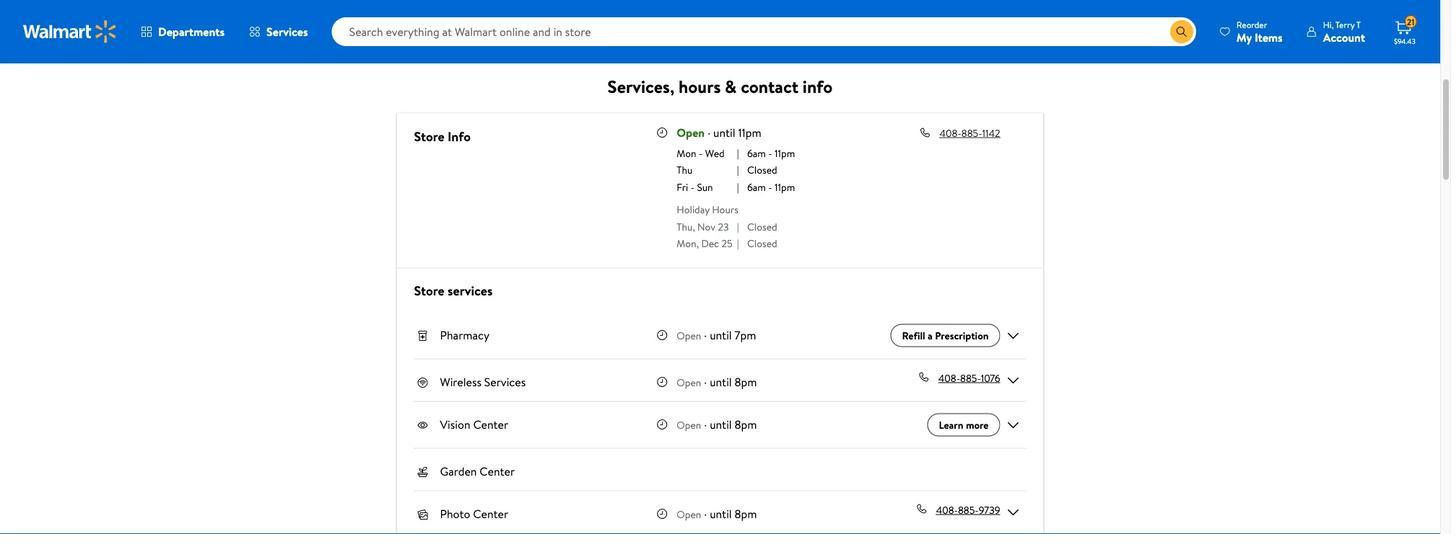 Task type: vqa. For each thing, say whether or not it's contained in the screenshot.
WH74
no



Task type: locate. For each thing, give the bounding box(es) containing it.
0 vertical spatial services
[[266, 24, 308, 40]]

6am for fri - sun
[[747, 180, 766, 194]]

1 | from the top
[[737, 146, 739, 160]]

0 vertical spatial 6am
[[747, 146, 766, 160]]

408- left 1142
[[940, 126, 962, 140]]

3 closed from the top
[[747, 237, 777, 251]]

1 vertical spatial 6am
[[747, 180, 766, 194]]

408-885-1076
[[938, 371, 1000, 385]]

garden
[[440, 464, 477, 480]]

2 6am - 11pm from the top
[[747, 180, 795, 194]]

0 vertical spatial open · until 8pm
[[677, 374, 757, 390]]

2 vertical spatial 885-
[[958, 503, 979, 518]]

0 vertical spatial closed
[[747, 163, 777, 177]]

mon, dec 25 |
[[677, 237, 739, 251]]

0 vertical spatial center
[[473, 417, 508, 433]]

2 open from the top
[[677, 329, 701, 343]]

8pm
[[735, 374, 757, 390], [735, 417, 757, 433], [735, 506, 757, 522]]

· for wireless services
[[704, 374, 707, 390]]

center
[[473, 417, 508, 433], [480, 464, 515, 480], [473, 506, 508, 522]]

3 open · until 8pm from the top
[[677, 506, 757, 522]]

408- for photo center
[[936, 503, 958, 518]]

more
[[966, 418, 989, 433]]

learn more link
[[927, 414, 1000, 437]]

8pm for photo center
[[735, 506, 757, 522]]

408-885-1142 link
[[940, 126, 1006, 140]]

2 vertical spatial open · until 8pm
[[677, 506, 757, 522]]

2 8pm from the top
[[735, 417, 757, 433]]

$94.43
[[1394, 36, 1416, 46]]

4 | from the top
[[737, 220, 739, 234]]

reorder my items
[[1237, 18, 1283, 45]]

mon - wed
[[677, 146, 725, 160]]

2 vertical spatial 11pm
[[775, 180, 795, 194]]

6am - 11pm right sun
[[747, 180, 795, 194]]

until for vision center
[[710, 417, 732, 433]]

4 open from the top
[[677, 418, 701, 432]]

services
[[266, 24, 308, 40], [484, 374, 526, 390]]

2 | from the top
[[737, 163, 739, 177]]

1 open from the top
[[677, 124, 705, 140]]

1 vertical spatial 6am - 11pm
[[747, 180, 795, 194]]

3 8pm from the top
[[735, 506, 757, 522]]

· for vision center
[[704, 417, 707, 433]]

info
[[448, 127, 471, 145]]

1 vertical spatial closed
[[747, 220, 777, 234]]

2 vertical spatial closed
[[747, 237, 777, 251]]

Search search field
[[332, 17, 1196, 46]]

photo
[[440, 506, 470, 522]]

open for wireless services
[[677, 376, 701, 390]]

mon,
[[677, 237, 699, 251]]

408- left 9739
[[936, 503, 958, 518]]

1 6am - 11pm from the top
[[747, 146, 795, 160]]

1 horizontal spatial services
[[484, 374, 526, 390]]

3 | from the top
[[737, 180, 739, 194]]

center for garden center
[[480, 464, 515, 480]]

walmart image
[[23, 20, 117, 43]]

store
[[414, 127, 445, 145], [414, 282, 445, 300]]

store left 'services'
[[414, 282, 445, 300]]

408- inside 408-885-9739 link
[[936, 503, 958, 518]]

learn
[[939, 418, 963, 433]]

open for pharmacy
[[677, 329, 701, 343]]

store for store info
[[414, 127, 445, 145]]

1 6am from the top
[[747, 146, 766, 160]]

store left info
[[414, 127, 445, 145]]

408-885-9739 link
[[936, 503, 1000, 522]]

a
[[928, 329, 933, 343]]

0 horizontal spatial services
[[266, 24, 308, 40]]

2 store from the top
[[414, 282, 445, 300]]

7pm
[[735, 327, 756, 343]]

1 vertical spatial center
[[480, 464, 515, 480]]

open
[[677, 124, 705, 140], [677, 329, 701, 343], [677, 376, 701, 390], [677, 418, 701, 432], [677, 508, 701, 522]]

departments
[[158, 24, 225, 40]]

408-885-1142
[[940, 126, 1000, 140]]

6am right sun
[[747, 180, 766, 194]]

wireless services
[[440, 374, 526, 390]]

11pm for sun
[[775, 180, 795, 194]]

408- left 1076
[[938, 371, 960, 385]]

2 open · until 8pm from the top
[[677, 417, 757, 433]]

408-
[[940, 126, 962, 140], [938, 371, 960, 385], [936, 503, 958, 518]]

closed
[[747, 163, 777, 177], [747, 220, 777, 234], [747, 237, 777, 251]]

1 closed from the top
[[747, 163, 777, 177]]

holiday
[[677, 203, 710, 217]]

6am - 11pm down the open · until 11pm at the top of the page
[[747, 146, 795, 160]]

0 vertical spatial 8pm
[[735, 374, 757, 390]]

1 vertical spatial open · until 8pm
[[677, 417, 757, 433]]

2 vertical spatial center
[[473, 506, 508, 522]]

open · until 8pm
[[677, 374, 757, 390], [677, 417, 757, 433], [677, 506, 757, 522]]

open · until 8pm for wireless services
[[677, 374, 757, 390]]

photo center
[[440, 506, 508, 522]]

885-
[[961, 126, 982, 140], [960, 371, 981, 385], [958, 503, 979, 518]]

2 vertical spatial 8pm
[[735, 506, 757, 522]]

center right vision in the bottom left of the page
[[473, 417, 508, 433]]

1 vertical spatial 885-
[[960, 371, 981, 385]]

open inside open · until 7pm
[[677, 329, 701, 343]]

25
[[722, 237, 732, 251]]

mon
[[677, 146, 696, 160]]

9739
[[979, 503, 1000, 518]]

center right photo
[[473, 506, 508, 522]]

· for pharmacy
[[704, 327, 707, 343]]

store services
[[414, 282, 493, 300]]

6am
[[747, 146, 766, 160], [747, 180, 766, 194]]

1 store from the top
[[414, 127, 445, 145]]

6am right wed
[[747, 146, 766, 160]]

0 vertical spatial 408-
[[940, 126, 962, 140]]

until
[[713, 124, 735, 140], [710, 327, 732, 343], [710, 374, 732, 390], [710, 417, 732, 433], [710, 506, 732, 522]]

services
[[448, 282, 493, 300]]

408- inside the '408-885-1076' link
[[938, 371, 960, 385]]

center for photo center
[[473, 506, 508, 522]]

store location on map image
[[566, 0, 1182, 33]]

0 vertical spatial store
[[414, 127, 445, 145]]

1 vertical spatial store
[[414, 282, 445, 300]]

408-885-9739
[[936, 503, 1000, 518]]

| for wed
[[737, 146, 739, 160]]

2 vertical spatial 408-
[[936, 503, 958, 518]]

1 open · until 8pm from the top
[[677, 374, 757, 390]]

thu, nov 23
[[677, 220, 729, 234]]

| for 23
[[737, 220, 739, 234]]

terry
[[1335, 18, 1355, 31]]

1 8pm from the top
[[735, 374, 757, 390]]

open · until 7pm
[[677, 327, 756, 343]]

|
[[737, 146, 739, 160], [737, 163, 739, 177], [737, 180, 739, 194], [737, 220, 739, 234], [737, 237, 739, 251]]

5 open from the top
[[677, 508, 701, 522]]

11pm
[[738, 124, 761, 140], [775, 146, 795, 160], [775, 180, 795, 194]]

closed right 25
[[747, 237, 777, 251]]

open · until 11pm
[[677, 124, 761, 140]]

1 vertical spatial 11pm
[[775, 146, 795, 160]]

·
[[708, 124, 710, 140], [704, 327, 707, 343], [704, 374, 707, 390], [704, 417, 707, 433], [704, 506, 707, 522]]

services inside 'dropdown button'
[[266, 24, 308, 40]]

center right garden
[[480, 464, 515, 480]]

thu
[[677, 163, 693, 177]]

closed right 23
[[747, 220, 777, 234]]

closed down the open · until 11pm at the top of the page
[[747, 163, 777, 177]]

| for sun
[[737, 180, 739, 194]]

pharmacy
[[440, 327, 490, 343]]

8pm for vision center
[[735, 417, 757, 433]]

info
[[803, 74, 833, 99]]

search icon image
[[1176, 26, 1187, 38]]

408- for wireless services
[[938, 371, 960, 385]]

2 6am from the top
[[747, 180, 766, 194]]

- right wed
[[768, 146, 772, 160]]

23
[[718, 220, 729, 234]]

0 vertical spatial 6am - 11pm
[[747, 146, 795, 160]]

1 vertical spatial 408-
[[938, 371, 960, 385]]

8pm for wireless services
[[735, 374, 757, 390]]

-
[[699, 146, 703, 160], [768, 146, 772, 160], [691, 180, 695, 194], [768, 180, 772, 194]]

contact
[[741, 74, 799, 99]]

6am - 11pm
[[747, 146, 795, 160], [747, 180, 795, 194]]

1076
[[981, 371, 1000, 385]]

2 closed from the top
[[747, 220, 777, 234]]

1 vertical spatial 8pm
[[735, 417, 757, 433]]

3 open from the top
[[677, 376, 701, 390]]



Task type: describe. For each thing, give the bounding box(es) containing it.
- left wed
[[699, 146, 703, 160]]

wireless
[[440, 374, 481, 390]]

services, hours & contact info
[[608, 74, 833, 99]]

Walmart Site-Wide search field
[[332, 17, 1196, 46]]

5 | from the top
[[737, 237, 739, 251]]

reorder
[[1237, 18, 1267, 31]]

open for photo center
[[677, 508, 701, 522]]

t
[[1356, 18, 1361, 31]]

fri
[[677, 180, 688, 194]]

services button
[[237, 14, 320, 49]]

408-885-1076 link
[[938, 371, 1000, 390]]

1142
[[982, 126, 1000, 140]]

closed for 6am - 11pm
[[747, 163, 777, 177]]

refill a prescription
[[902, 329, 989, 343]]

account
[[1323, 29, 1365, 45]]

open · until 8pm for vision center
[[677, 417, 757, 433]]

thu,
[[677, 220, 695, 234]]

vision center
[[440, 417, 508, 433]]

vision
[[440, 417, 470, 433]]

learn more
[[939, 418, 989, 433]]

nov
[[697, 220, 716, 234]]

&
[[725, 74, 737, 99]]

hi, terry t account
[[1323, 18, 1365, 45]]

until for photo center
[[710, 506, 732, 522]]

hi,
[[1323, 18, 1334, 31]]

until for wireless services
[[710, 374, 732, 390]]

11pm for wed
[[775, 146, 795, 160]]

fri - sun
[[677, 180, 713, 194]]

21
[[1407, 16, 1415, 28]]

6am - 11pm for sun
[[747, 180, 795, 194]]

885- for photo center
[[958, 503, 979, 518]]

dec
[[701, 237, 719, 251]]

closed for closed
[[747, 220, 777, 234]]

hours
[[679, 74, 721, 99]]

0 vertical spatial 885-
[[961, 126, 982, 140]]

885- for wireless services
[[960, 371, 981, 385]]

store info
[[414, 127, 471, 145]]

sun
[[697, 180, 713, 194]]

garden center
[[440, 464, 515, 480]]

until for pharmacy
[[710, 327, 732, 343]]

- right fri
[[691, 180, 695, 194]]

hours
[[712, 203, 738, 217]]

holiday hours
[[677, 203, 738, 217]]

my
[[1237, 29, 1252, 45]]

center for vision center
[[473, 417, 508, 433]]

prescription
[[935, 329, 989, 343]]

refill a prescription link
[[891, 324, 1000, 348]]

6am - 11pm for wed
[[747, 146, 795, 160]]

wed
[[705, 146, 725, 160]]

· for photo center
[[704, 506, 707, 522]]

- right sun
[[768, 180, 772, 194]]

departments button
[[129, 14, 237, 49]]

store for store services
[[414, 282, 445, 300]]

services,
[[608, 74, 675, 99]]

open · until 8pm for photo center
[[677, 506, 757, 522]]

refill
[[902, 329, 925, 343]]

1 vertical spatial services
[[484, 374, 526, 390]]

6am for mon - wed
[[747, 146, 766, 160]]

open for vision center
[[677, 418, 701, 432]]

items
[[1255, 29, 1283, 45]]

0 vertical spatial 11pm
[[738, 124, 761, 140]]



